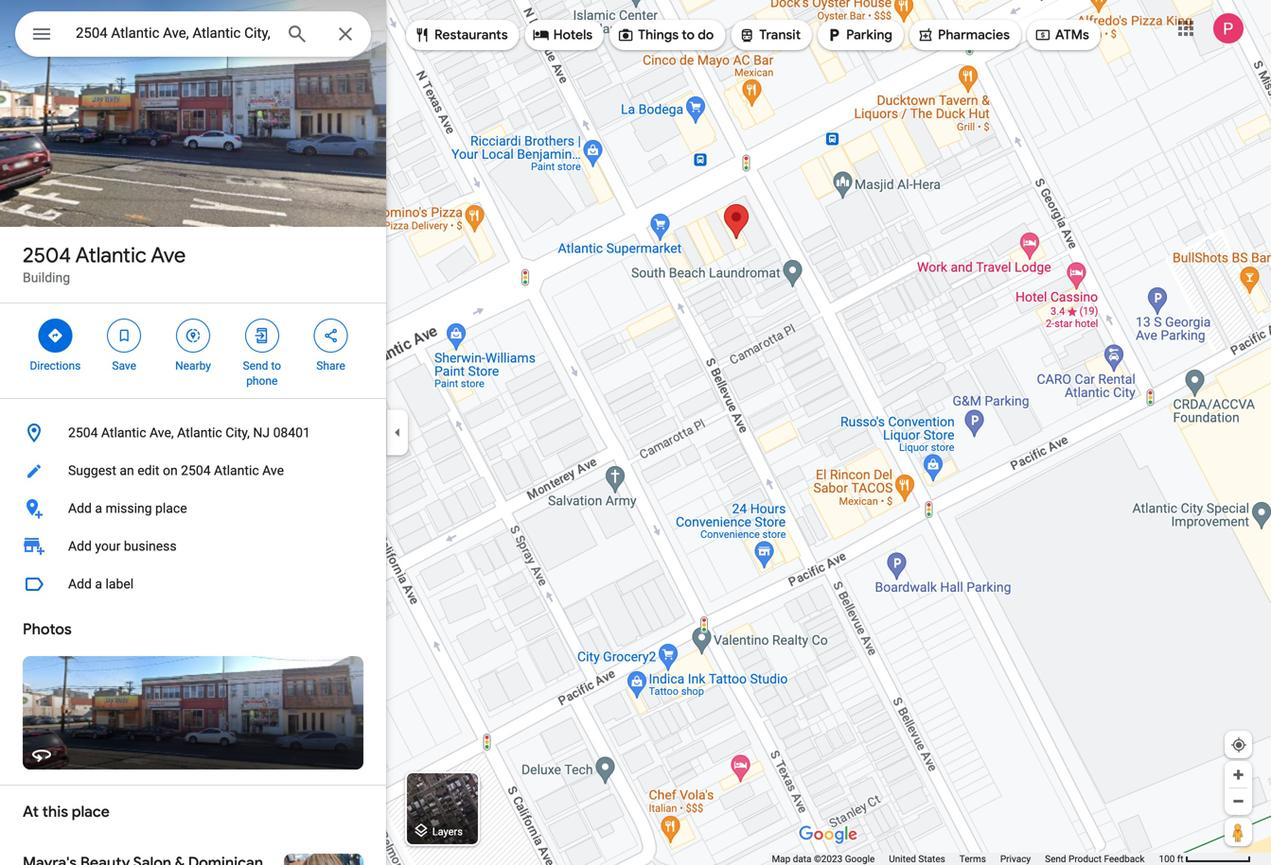 Task type: describe. For each thing, give the bounding box(es) containing it.
 pharmacies
[[917, 25, 1010, 45]]

do
[[698, 27, 714, 44]]

add a missing place button
[[0, 490, 386, 528]]

2504 for ave,
[[68, 425, 98, 441]]

atlantic inside button
[[214, 463, 259, 479]]


[[322, 326, 339, 346]]


[[116, 326, 133, 346]]

100 ft
[[1159, 854, 1184, 866]]

label
[[105, 577, 134, 592]]

100
[[1159, 854, 1175, 866]]

business
[[124, 539, 177, 555]]

2504 atlantic ave building
[[23, 242, 186, 286]]

send to phone
[[243, 360, 281, 388]]


[[47, 326, 64, 346]]


[[185, 326, 202, 346]]

an
[[120, 463, 134, 479]]

place inside button
[[155, 501, 187, 517]]

show street view coverage image
[[1225, 819, 1252, 847]]

 things to do
[[617, 25, 714, 45]]

suggest an edit on 2504 atlantic ave
[[68, 463, 284, 479]]


[[617, 25, 634, 45]]

feedback
[[1104, 854, 1145, 866]]

none field inside the 2504 atlantic ave, atlantic city, nj 08401 field
[[76, 22, 271, 44]]


[[738, 25, 756, 45]]

add a label button
[[0, 566, 386, 604]]

atlantic right ave,
[[177, 425, 222, 441]]

add for add your business
[[68, 539, 92, 555]]

missing
[[105, 501, 152, 517]]


[[917, 25, 934, 45]]

add for add a missing place
[[68, 501, 92, 517]]

hotels
[[553, 27, 593, 44]]

transit
[[759, 27, 801, 44]]

 atms
[[1034, 25, 1089, 45]]

pharmacies
[[938, 27, 1010, 44]]

suggest an edit on 2504 atlantic ave button
[[0, 452, 386, 490]]

add for add a label
[[68, 577, 92, 592]]

to inside send to phone
[[271, 360, 281, 373]]

directions
[[30, 360, 81, 373]]

 restaurants
[[414, 25, 508, 45]]

your
[[95, 539, 121, 555]]

ave inside 2504 atlantic ave building
[[151, 242, 186, 269]]

edit
[[137, 463, 159, 479]]

 button
[[15, 11, 68, 61]]

city,
[[225, 425, 250, 441]]

add a missing place
[[68, 501, 187, 517]]

photos
[[23, 620, 72, 640]]

 parking
[[825, 25, 892, 45]]

layers
[[432, 827, 463, 838]]

nj
[[253, 425, 270, 441]]

phone
[[246, 375, 278, 388]]

atlantic inside 2504 atlantic ave building
[[75, 242, 147, 269]]

terms
[[959, 854, 986, 866]]

privacy button
[[1000, 854, 1031, 866]]

2504 Atlantic Ave, Atlantic City, NJ 08401 field
[[15, 11, 371, 57]]



Task type: vqa. For each thing, say whether or not it's contained in the screenshot.
from corresponding to 4
no



Task type: locate. For each thing, give the bounding box(es) containing it.
united states
[[889, 854, 945, 866]]

 search field
[[15, 11, 371, 61]]

0 horizontal spatial to
[[271, 360, 281, 373]]

to inside " things to do"
[[682, 27, 695, 44]]

to up phone
[[271, 360, 281, 373]]

add inside button
[[68, 501, 92, 517]]

2504
[[23, 242, 71, 269], [68, 425, 98, 441], [181, 463, 211, 479]]

at this place
[[23, 803, 110, 822]]

send left product
[[1045, 854, 1066, 866]]

footer inside the google maps "element"
[[772, 854, 1159, 866]]

1 vertical spatial place
[[72, 803, 110, 822]]

google account: payton hansen  
(payton.hansen@adept.ai) image
[[1213, 13, 1244, 44]]

this
[[42, 803, 68, 822]]

0 vertical spatial a
[[95, 501, 102, 517]]

1 horizontal spatial place
[[155, 501, 187, 517]]

things
[[638, 27, 679, 44]]

send product feedback
[[1045, 854, 1145, 866]]

at
[[23, 803, 39, 822]]

restaurants
[[434, 27, 508, 44]]

united states button
[[889, 854, 945, 866]]

ave
[[151, 242, 186, 269], [262, 463, 284, 479]]

suggest
[[68, 463, 116, 479]]

data
[[793, 854, 812, 866]]

None field
[[76, 22, 271, 44]]

2 a from the top
[[95, 577, 102, 592]]

 hotels
[[533, 25, 593, 45]]

ave up ""
[[151, 242, 186, 269]]

parking
[[846, 27, 892, 44]]

2504 atlantic ave main content
[[0, 0, 386, 866]]

google maps element
[[0, 0, 1271, 866]]

atlantic down city,
[[214, 463, 259, 479]]

add a label
[[68, 577, 134, 592]]

ft
[[1177, 854, 1184, 866]]

to left the do on the right top of page
[[682, 27, 695, 44]]

1 vertical spatial send
[[1045, 854, 1066, 866]]

2504 inside suggest an edit on 2504 atlantic ave button
[[181, 463, 211, 479]]

1 vertical spatial to
[[271, 360, 281, 373]]

1 horizontal spatial ave
[[262, 463, 284, 479]]

1 vertical spatial add
[[68, 539, 92, 555]]

footer containing map data ©2023 google
[[772, 854, 1159, 866]]

0 horizontal spatial ave
[[151, 242, 186, 269]]

send for send product feedback
[[1045, 854, 1066, 866]]

a for label
[[95, 577, 102, 592]]

ave inside button
[[262, 463, 284, 479]]


[[1034, 25, 1051, 45]]

2504 atlantic ave, atlantic city, nj 08401 button
[[0, 415, 386, 452]]

1 horizontal spatial to
[[682, 27, 695, 44]]

add left label
[[68, 577, 92, 592]]

2504 up suggest
[[68, 425, 98, 441]]

add your business
[[68, 539, 177, 555]]

0 vertical spatial to
[[682, 27, 695, 44]]


[[253, 326, 270, 346]]

add
[[68, 501, 92, 517], [68, 539, 92, 555], [68, 577, 92, 592]]

send inside send product feedback button
[[1045, 854, 1066, 866]]

share
[[316, 360, 345, 373]]

100 ft button
[[1159, 854, 1251, 866]]

terms button
[[959, 854, 986, 866]]

2504 inside 2504 atlantic ave building
[[23, 242, 71, 269]]

footer
[[772, 854, 1159, 866]]

show your location image
[[1230, 737, 1247, 754]]

1 add from the top
[[68, 501, 92, 517]]

 transit
[[738, 25, 801, 45]]

atlantic left ave,
[[101, 425, 146, 441]]

2 vertical spatial add
[[68, 577, 92, 592]]


[[30, 20, 53, 48]]

2 add from the top
[[68, 539, 92, 555]]

2504 right on
[[181, 463, 211, 479]]

1 a from the top
[[95, 501, 102, 517]]

map
[[772, 854, 790, 866]]

ave down the nj
[[262, 463, 284, 479]]

actions for 2504 atlantic ave region
[[0, 304, 386, 398]]

send product feedback button
[[1045, 854, 1145, 866]]

add inside button
[[68, 577, 92, 592]]

08401
[[273, 425, 310, 441]]

add your business link
[[0, 528, 386, 566]]

google
[[845, 854, 875, 866]]

privacy
[[1000, 854, 1031, 866]]

send inside send to phone
[[243, 360, 268, 373]]

united
[[889, 854, 916, 866]]

states
[[918, 854, 945, 866]]

atms
[[1055, 27, 1089, 44]]


[[414, 25, 431, 45]]

0 vertical spatial 2504
[[23, 242, 71, 269]]

2 vertical spatial 2504
[[181, 463, 211, 479]]

2504 inside 2504 atlantic ave, atlantic city, nj 08401 button
[[68, 425, 98, 441]]

place down on
[[155, 501, 187, 517]]

©2023
[[814, 854, 843, 866]]

0 vertical spatial send
[[243, 360, 268, 373]]

place
[[155, 501, 187, 517], [72, 803, 110, 822]]

building
[[23, 270, 70, 286]]

send up phone
[[243, 360, 268, 373]]

to
[[682, 27, 695, 44], [271, 360, 281, 373]]

0 horizontal spatial place
[[72, 803, 110, 822]]

nearby
[[175, 360, 211, 373]]

ave,
[[150, 425, 174, 441]]

a for missing
[[95, 501, 102, 517]]

atlantic
[[75, 242, 147, 269], [101, 425, 146, 441], [177, 425, 222, 441], [214, 463, 259, 479]]

product
[[1069, 854, 1102, 866]]

collapse side panel image
[[387, 423, 408, 443]]

1 vertical spatial a
[[95, 577, 102, 592]]

0 horizontal spatial send
[[243, 360, 268, 373]]

a
[[95, 501, 102, 517], [95, 577, 102, 592]]

zoom in image
[[1231, 769, 1246, 783]]

place right this
[[72, 803, 110, 822]]

1 vertical spatial ave
[[262, 463, 284, 479]]

atlantic up 
[[75, 242, 147, 269]]

2504 atlantic ave, atlantic city, nj 08401
[[68, 425, 310, 441]]

0 vertical spatial place
[[155, 501, 187, 517]]

0 vertical spatial add
[[68, 501, 92, 517]]

add down suggest
[[68, 501, 92, 517]]


[[825, 25, 842, 45]]

a left label
[[95, 577, 102, 592]]

map data ©2023 google
[[772, 854, 875, 866]]

a inside button
[[95, 501, 102, 517]]

a left missing
[[95, 501, 102, 517]]

1 horizontal spatial send
[[1045, 854, 1066, 866]]


[[533, 25, 550, 45]]

3 add from the top
[[68, 577, 92, 592]]

send for send to phone
[[243, 360, 268, 373]]

2504 up the building
[[23, 242, 71, 269]]

add left your on the left bottom of page
[[68, 539, 92, 555]]

a inside button
[[95, 577, 102, 592]]

on
[[163, 463, 178, 479]]

2504 for ave
[[23, 242, 71, 269]]

0 vertical spatial ave
[[151, 242, 186, 269]]

1 vertical spatial 2504
[[68, 425, 98, 441]]

save
[[112, 360, 136, 373]]

zoom out image
[[1231, 795, 1246, 809]]

send
[[243, 360, 268, 373], [1045, 854, 1066, 866]]



